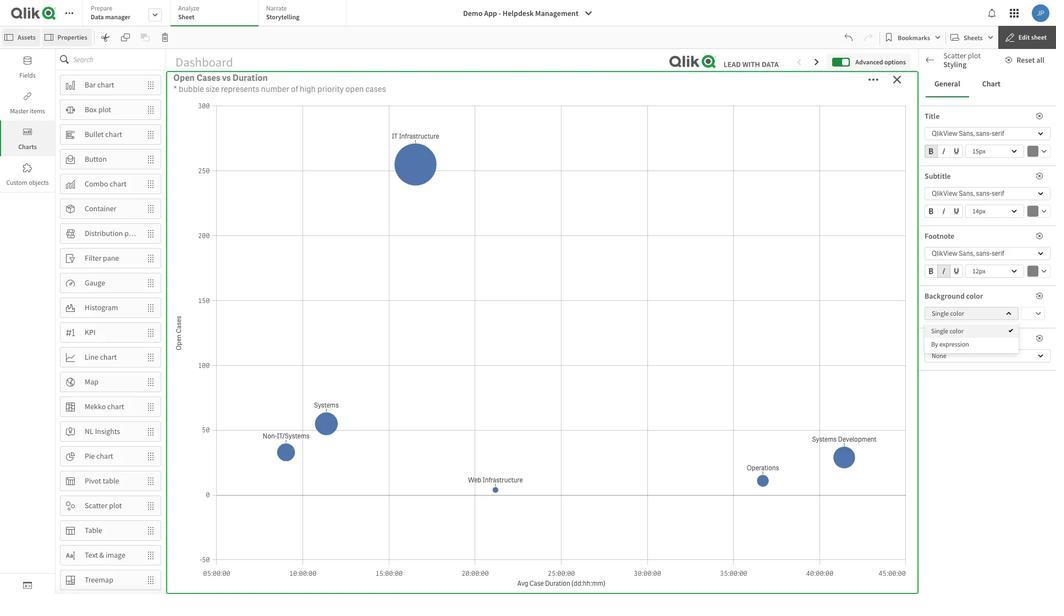 Task type: locate. For each thing, give the bounding box(es) containing it.
color for background color
[[967, 291, 984, 301]]

move image for mekko chart
[[141, 398, 161, 416]]

6 move image from the top
[[141, 323, 161, 342]]

color
[[967, 291, 984, 301], [951, 309, 965, 318], [950, 327, 964, 335]]

1 vertical spatial chart
[[983, 79, 1001, 89]]

scatter inside the scatter plot styling
[[944, 51, 967, 61]]

nl
[[85, 427, 93, 437]]

2 triangle bottom image from the top
[[920, 264, 934, 269]]

chart suggestions
[[945, 60, 1004, 70]]

1 horizontal spatial you
[[965, 236, 975, 244]]

move image for nl insights
[[141, 422, 161, 441]]

0 vertical spatial priority
[[261, 80, 317, 103]]

of
[[291, 84, 298, 95]]

plot for distribution plot
[[125, 228, 137, 238]]

styling up single color
[[947, 288, 970, 298]]

state
[[925, 189, 942, 199], [1006, 236, 1021, 244]]

8 move image from the top
[[141, 398, 161, 416]]

pie chart
[[85, 451, 113, 461]]

move image for box plot
[[141, 100, 161, 119]]

image down single color dropdown button
[[967, 334, 987, 343]]

plot
[[968, 51, 981, 61], [98, 105, 111, 115], [125, 228, 137, 238], [109, 501, 122, 511]]

1 horizontal spatial chart
[[983, 79, 1001, 89]]

*
[[173, 84, 177, 95]]

plot right the 'box'
[[98, 105, 111, 115]]

4 move image from the top
[[141, 249, 161, 268]]

bookmarks button
[[883, 29, 944, 46]]

tab list
[[83, 0, 351, 28], [926, 71, 1050, 97]]

pane
[[103, 253, 119, 263]]

cases left over at the left bottom of page
[[241, 395, 265, 406]]

background
[[925, 291, 965, 301], [925, 334, 965, 343]]

chart right bullet
[[105, 129, 122, 139]]

2 group from the top
[[925, 205, 964, 220]]

general
[[935, 79, 961, 89], [934, 149, 959, 159]]

1 vertical spatial tab list
[[926, 71, 1050, 97]]

chart
[[97, 80, 114, 90], [105, 129, 122, 139], [110, 179, 127, 189], [100, 352, 117, 362], [107, 402, 124, 412], [96, 451, 113, 461]]

single
[[932, 309, 949, 318], [932, 327, 949, 335]]

over
[[266, 395, 286, 406]]

triangle bottom image down appearance
[[920, 171, 934, 177]]

open inside the open cases vs duration * bubble size represents number of high priority open cases
[[173, 72, 195, 84]]

0 vertical spatial open
[[173, 72, 195, 84]]

color inside single color dropdown button
[[951, 309, 965, 318]]

cases right high
[[320, 80, 366, 103]]

chart right mekko
[[107, 402, 124, 412]]

text & image
[[85, 550, 126, 560]]

single for single color
[[932, 309, 949, 318]]

group up palette icon
[[925, 265, 964, 280]]

scatter
[[944, 51, 967, 61], [85, 501, 108, 511]]

tab list containing general
[[926, 71, 1050, 97]]

3 move image from the top
[[141, 150, 161, 169]]

group for title
[[925, 145, 964, 160]]

0 vertical spatial &
[[195, 395, 201, 406]]

0 vertical spatial tab list
[[83, 0, 351, 28]]

1 vertical spatial triangle bottom image
[[920, 264, 934, 269]]

0 vertical spatial triangle bottom image
[[920, 171, 934, 177]]

1 vertical spatial background
[[925, 334, 965, 343]]

state right set at the right top of page
[[1006, 236, 1021, 244]]

distribution
[[85, 228, 123, 238]]

styling up general button
[[944, 59, 967, 69]]

priority
[[318, 84, 344, 95]]

3 group from the top
[[925, 265, 964, 280]]

chart for line chart
[[100, 352, 117, 362]]

off
[[925, 326, 935, 336]]

styling
[[944, 59, 967, 69], [947, 288, 970, 298]]

1 vertical spatial open
[[483, 156, 505, 167]]

assets
[[18, 33, 36, 41]]

142
[[513, 103, 573, 147]]

2 vertical spatial group
[[925, 265, 964, 280]]

1 vertical spatial scatter
[[85, 501, 108, 511]]

data
[[91, 13, 104, 21]]

triangle bottom image down <inherited>.
[[920, 264, 934, 269]]

1 vertical spatial general
[[934, 149, 959, 159]]

2 vertical spatial open
[[172, 395, 193, 406]]

1 vertical spatial image
[[106, 550, 126, 560]]

0 horizontal spatial tab list
[[83, 0, 351, 28]]

color down the background color
[[951, 309, 965, 318]]

0 vertical spatial color
[[967, 291, 984, 301]]

7 move image from the top
[[141, 422, 161, 441]]

color up single color dropdown button
[[967, 291, 984, 301]]

move image for scatter plot
[[141, 497, 161, 515]]

narrate
[[266, 4, 287, 12]]

move image
[[141, 100, 161, 119], [141, 125, 161, 144], [141, 150, 161, 169], [141, 200, 161, 218], [141, 274, 161, 293], [141, 323, 161, 342], [141, 422, 161, 441], [141, 447, 161, 466], [141, 472, 161, 491], [141, 497, 161, 515], [141, 571, 161, 590]]

chart down suggestions
[[983, 79, 1001, 89]]

1 horizontal spatial tab list
[[926, 71, 1050, 97]]

states
[[965, 170, 984, 179]]

2 move image from the top
[[141, 125, 161, 144]]

expression
[[940, 340, 970, 348]]

to
[[956, 228, 962, 236], [1003, 228, 1008, 236], [991, 236, 996, 244], [1022, 236, 1027, 244]]

0 vertical spatial triangle right image
[[920, 151, 934, 156]]

to left add at the top of the page
[[956, 228, 962, 236]]

scatter chart image
[[928, 61, 937, 69]]

1 vertical spatial &
[[100, 550, 104, 560]]

background up bubble size in the right bottom of the page
[[925, 334, 965, 343]]

priority inside the high priority cases 72
[[261, 80, 317, 103]]

image
[[967, 334, 987, 343], [106, 550, 126, 560]]

color for single color
[[951, 309, 965, 318]]

puzzle image
[[23, 163, 32, 172]]

variables image
[[23, 581, 32, 590]]

1 horizontal spatial size
[[950, 345, 962, 355]]

chart for bullet chart
[[105, 129, 122, 139]]

2 background from the top
[[925, 334, 965, 343]]

10 move image from the top
[[141, 497, 161, 515]]

open left by
[[483, 156, 505, 167]]

& right text
[[100, 550, 104, 560]]

2 vertical spatial color
[[950, 327, 964, 335]]

1 horizontal spatial &
[[195, 395, 201, 406]]

bubble size
[[925, 345, 962, 355]]

image right text
[[106, 550, 126, 560]]

1 vertical spatial triangle right image
[[920, 490, 934, 496]]

tab list containing prepare
[[83, 0, 351, 28]]

general up alternate
[[934, 149, 959, 159]]

single inside single color by expression
[[932, 327, 949, 335]]

you right 'if' on the top
[[930, 228, 940, 236]]

1 triangle bottom image from the top
[[920, 171, 934, 177]]

want
[[941, 228, 955, 236]]

0 vertical spatial chart
[[945, 60, 963, 70]]

1 horizontal spatial state
[[1006, 236, 1021, 244]]

0 vertical spatial background
[[925, 291, 965, 301]]

scatter up table
[[85, 501, 108, 511]]

footnote
[[925, 231, 955, 241]]

styling inside the scatter plot styling
[[944, 59, 967, 69]]

chart right combo in the top left of the page
[[110, 179, 127, 189]]

combo
[[85, 179, 108, 189]]

0 horizontal spatial size
[[206, 84, 219, 95]]

Search text field
[[73, 49, 166, 70]]

0 vertical spatial scatter
[[944, 51, 967, 61]]

1 horizontal spatial scatter
[[944, 51, 967, 61]]

helpdesk
[[503, 8, 534, 18]]

chart up general button
[[945, 60, 963, 70]]

triangle bottom image
[[920, 171, 934, 177], [920, 264, 934, 269]]

move image for filter pane
[[141, 249, 161, 268]]

None text field
[[925, 430, 1028, 445]]

0 vertical spatial image
[[967, 334, 987, 343]]

insights
[[95, 427, 120, 437]]

chart right line on the bottom left
[[100, 352, 117, 362]]

size down background image
[[950, 345, 962, 355]]

single inside dropdown button
[[932, 309, 949, 318]]

1 move image from the top
[[141, 76, 161, 94]]

open left 'vs'
[[173, 72, 195, 84]]

cases left 'vs'
[[197, 72, 220, 84]]

chart right pie
[[96, 451, 113, 461]]

move image for distribution plot
[[141, 224, 161, 243]]

filter
[[85, 253, 101, 263]]

cut image
[[101, 33, 110, 42]]

move image for combo chart
[[141, 175, 161, 193]]

6 move image from the top
[[141, 348, 161, 367]]

1 vertical spatial single
[[932, 327, 949, 335]]

scatter plot
[[85, 501, 122, 511]]

3 move image from the top
[[141, 224, 161, 243]]

1 move image from the top
[[141, 100, 161, 119]]

color up the expression
[[950, 327, 964, 335]]

pivot
[[85, 476, 101, 486]]

sheets button
[[949, 29, 997, 46]]

list box containing single color
[[925, 323, 1019, 353]]

group for subtitle
[[925, 205, 964, 220]]

0 vertical spatial size
[[206, 84, 219, 95]]

resolved
[[203, 395, 239, 406]]

bullet chart
[[85, 129, 122, 139]]

database image
[[23, 56, 32, 65]]

master
[[10, 107, 28, 115]]

1 vertical spatial state
[[1006, 236, 1021, 244]]

0 horizontal spatial chart
[[945, 60, 963, 70]]

& for image
[[100, 550, 104, 560]]

chart for chart
[[983, 79, 1001, 89]]

203
[[762, 103, 822, 147]]

move image for bullet chart
[[141, 125, 161, 144]]

0 horizontal spatial image
[[106, 550, 126, 560]]

group up the want
[[925, 205, 964, 220]]

1 vertical spatial group
[[925, 205, 964, 220]]

size
[[206, 84, 219, 95], [950, 345, 962, 355]]

chart for bar chart
[[97, 80, 114, 90]]

app
[[484, 8, 497, 18]]

bar chart
[[85, 80, 114, 90]]

5 move image from the top
[[141, 299, 161, 317]]

open for open & resolved cases over time
[[172, 395, 193, 406]]

demo
[[463, 8, 483, 18]]

charts button
[[0, 121, 55, 156]]

plot down table
[[109, 501, 122, 511]]

move image for gauge
[[141, 274, 161, 293]]

list box
[[925, 323, 1019, 353]]

5 move image from the top
[[141, 274, 161, 293]]

chart inside "button"
[[983, 79, 1001, 89]]

1 background from the top
[[925, 291, 965, 301]]

4 move image from the top
[[141, 200, 161, 218]]

subtitle
[[925, 171, 951, 181]]

single down the navigation on the bottom right
[[932, 327, 949, 335]]

single up "off"
[[932, 309, 949, 318]]

2 move image from the top
[[141, 175, 161, 193]]

0 horizontal spatial &
[[100, 550, 104, 560]]

9 move image from the top
[[141, 472, 161, 491]]

&
[[195, 395, 201, 406], [100, 550, 104, 560]]

0 vertical spatial group
[[925, 145, 964, 160]]

open for open cases vs duration * bubble size represents number of high priority open cases
[[173, 72, 195, 84]]

to left set at the right top of page
[[991, 236, 996, 244]]

add
[[963, 228, 974, 236]]

& left resolved
[[195, 395, 201, 406]]

size left 'vs'
[[206, 84, 219, 95]]

8 move image from the top
[[141, 447, 161, 466]]

analyze sheet
[[178, 4, 199, 21]]

9 move image from the top
[[141, 521, 161, 540]]

move image for button
[[141, 150, 161, 169]]

scatter for scatter plot
[[85, 501, 108, 511]]

items
[[30, 107, 45, 115]]

palette image
[[931, 289, 940, 298]]

0 horizontal spatial priority
[[261, 80, 317, 103]]

charts
[[18, 143, 37, 151]]

move image for pie chart
[[141, 447, 161, 466]]

general down scatter chart icon
[[935, 79, 961, 89]]

plot right the distribution
[[125, 228, 137, 238]]

state down subtitle
[[925, 189, 942, 199]]

map
[[85, 377, 99, 387]]

chart right bar
[[97, 80, 114, 90]]

demo app - helpdesk management button
[[457, 4, 600, 22]]

state inside the if you want to add the object to master visualizations, you need to set state to <inherited>.
[[1006, 236, 1021, 244]]

open
[[346, 84, 364, 95]]

move image for treemap
[[141, 571, 161, 590]]

delete image
[[160, 33, 169, 42]]

11 move image from the top
[[141, 571, 161, 590]]

0 horizontal spatial state
[[925, 189, 942, 199]]

1 triangle right image from the top
[[920, 151, 934, 156]]

0 vertical spatial single
[[932, 309, 949, 318]]

color inside single color by expression
[[950, 327, 964, 335]]

0 horizontal spatial scatter
[[85, 501, 108, 511]]

group
[[925, 145, 964, 160], [925, 205, 964, 220], [925, 265, 964, 280]]

you left the
[[965, 236, 975, 244]]

1 horizontal spatial image
[[967, 334, 987, 343]]

plot inside the scatter plot styling
[[968, 51, 981, 61]]

open left resolved
[[172, 395, 193, 406]]

7 move image from the top
[[141, 373, 161, 392]]

storytelling
[[266, 13, 300, 21]]

0 vertical spatial styling
[[944, 59, 967, 69]]

72
[[274, 103, 314, 147]]

<inherited>.
[[925, 244, 957, 253]]

priority
[[261, 80, 317, 103], [543, 156, 573, 167]]

10 move image from the top
[[141, 546, 161, 565]]

chart for chart suggestions
[[945, 60, 963, 70]]

1 vertical spatial color
[[951, 309, 965, 318]]

combo chart
[[85, 179, 127, 189]]

time
[[287, 395, 307, 406]]

options
[[885, 58, 906, 66]]

1 group from the top
[[925, 145, 964, 160]]

application
[[0, 0, 1057, 594]]

triangle bottom image for presentation
[[920, 264, 934, 269]]

move image for bar chart
[[141, 76, 161, 94]]

triangle right image
[[920, 151, 934, 156], [920, 490, 934, 496]]

0 vertical spatial general
[[935, 79, 961, 89]]

background up single color
[[925, 291, 965, 301]]

general button
[[926, 71, 970, 97]]

by
[[932, 340, 939, 348]]

group down appearance
[[925, 145, 964, 160]]

scatter right scatter chart icon
[[944, 51, 967, 61]]

move image
[[141, 76, 161, 94], [141, 175, 161, 193], [141, 224, 161, 243], [141, 249, 161, 268], [141, 299, 161, 317], [141, 348, 161, 367], [141, 373, 161, 392], [141, 398, 161, 416], [141, 521, 161, 540], [141, 546, 161, 565]]

plot down sheets
[[968, 51, 981, 61]]

none text field inside application
[[925, 430, 1028, 445]]

1 vertical spatial priority
[[543, 156, 573, 167]]

cases
[[197, 72, 220, 84], [320, 80, 366, 103], [506, 156, 530, 167], [241, 395, 265, 406]]



Task type: describe. For each thing, give the bounding box(es) containing it.
cases inside the open cases vs duration * bubble size represents number of high priority open cases
[[197, 72, 220, 84]]

0 vertical spatial state
[[925, 189, 942, 199]]

reset all
[[1017, 55, 1045, 65]]

copy image
[[121, 33, 130, 42]]

bubble
[[925, 345, 948, 355]]

background image
[[925, 334, 987, 343]]

set
[[997, 236, 1005, 244]]

type
[[575, 156, 594, 167]]

master
[[1010, 228, 1029, 236]]

cases
[[366, 84, 386, 95]]

distribution plot
[[85, 228, 137, 238]]

reset all button
[[1000, 51, 1054, 69]]

edit sheet button
[[999, 26, 1057, 49]]

single color button
[[925, 307, 1019, 320]]

move image for pivot table
[[141, 472, 161, 491]]

single for single color by expression
[[932, 327, 949, 335]]

open & resolved cases over time
[[172, 395, 307, 406]]

vs
[[222, 72, 231, 84]]

application containing 72
[[0, 0, 1057, 594]]

title
[[925, 111, 940, 121]]

open cases by priority type
[[483, 156, 594, 167]]

background color
[[925, 291, 984, 301]]

box
[[85, 105, 97, 115]]

object image
[[23, 128, 32, 136]]

open for open cases by priority type
[[483, 156, 505, 167]]

single color by expression
[[932, 327, 970, 348]]

move image for table
[[141, 521, 161, 540]]

move image for text & image
[[141, 546, 161, 565]]

demo app - helpdesk management
[[463, 8, 579, 18]]

object
[[985, 228, 1002, 236]]

scatter for scatter plot styling
[[944, 51, 967, 61]]

fields
[[19, 71, 36, 79]]

color for single color by expression
[[950, 327, 964, 335]]

navigation
[[925, 313, 960, 323]]

high
[[300, 84, 316, 95]]

plot for box plot
[[98, 105, 111, 115]]

management
[[536, 8, 579, 18]]

1 vertical spatial styling
[[947, 288, 970, 298]]

pie
[[85, 451, 95, 461]]

cases left by
[[506, 156, 530, 167]]

suggestions
[[965, 60, 1004, 70]]

visualizations,
[[925, 236, 964, 244]]

analyze
[[178, 4, 199, 12]]

all
[[1037, 55, 1045, 65]]

alternate states
[[934, 170, 984, 179]]

plot for scatter plot
[[109, 501, 122, 511]]

move image for map
[[141, 373, 161, 392]]

custom objects button
[[0, 156, 55, 192]]

2 triangle right image from the top
[[920, 490, 934, 496]]

background for background image
[[925, 334, 965, 343]]

advanced options
[[856, 58, 906, 66]]

properties button
[[42, 29, 92, 46]]

mekko
[[85, 402, 106, 412]]

by
[[532, 156, 541, 167]]

number
[[261, 84, 289, 95]]

size inside the open cases vs duration * bubble size represents number of high priority open cases
[[206, 84, 219, 95]]

treemap
[[85, 575, 113, 585]]

line
[[85, 352, 98, 362]]

undo image
[[845, 33, 854, 42]]

high priority cases 72
[[221, 80, 366, 147]]

& for resolved
[[195, 395, 201, 406]]

fields button
[[0, 49, 55, 85]]

-
[[499, 8, 501, 18]]

gauge
[[85, 278, 105, 288]]

move image for histogram
[[141, 299, 161, 317]]

link image
[[23, 92, 32, 101]]

move image for container
[[141, 200, 161, 218]]

chart for combo chart
[[110, 179, 127, 189]]

appearance
[[925, 128, 963, 138]]

appearance tab
[[920, 123, 1057, 144]]

edit
[[1019, 33, 1031, 41]]

filter pane
[[85, 253, 119, 263]]

need
[[976, 236, 989, 244]]

bar
[[85, 80, 96, 90]]

list box inside application
[[925, 323, 1019, 353]]

triangle bottom image for alternate states
[[920, 171, 934, 177]]

if
[[925, 228, 929, 236]]

203 button
[[670, 76, 914, 151]]

line chart
[[85, 352, 117, 362]]

chart for pie chart
[[96, 451, 113, 461]]

sheets
[[964, 33, 983, 42]]

text
[[85, 550, 98, 560]]

general inside button
[[935, 79, 961, 89]]

1 vertical spatial size
[[950, 345, 962, 355]]

background for background color
[[925, 291, 965, 301]]

0 horizontal spatial you
[[930, 228, 940, 236]]

1 horizontal spatial priority
[[543, 156, 573, 167]]

to right "object"
[[1003, 228, 1008, 236]]

142 button
[[421, 76, 664, 151]]

nl insights
[[85, 427, 120, 437]]

represents
[[221, 84, 260, 95]]

bookmarks
[[898, 33, 931, 42]]

objects
[[29, 178, 49, 187]]

group for footnote
[[925, 265, 964, 280]]

single color
[[932, 309, 965, 318]]

move image for kpi
[[141, 323, 161, 342]]

table
[[85, 526, 102, 536]]

to right set at the right top of page
[[1022, 236, 1027, 244]]

sheet
[[178, 13, 195, 21]]

chart for mekko chart
[[107, 402, 124, 412]]

prepare
[[91, 4, 112, 12]]

manager
[[105, 13, 130, 21]]

advanced
[[856, 58, 884, 66]]

cases inside the high priority cases 72
[[320, 80, 366, 103]]

bubble
[[179, 84, 204, 95]]

chart button
[[974, 71, 1010, 97]]

custom
[[6, 178, 27, 187]]

presentation
[[934, 262, 975, 272]]

high
[[221, 80, 257, 103]]

table
[[103, 476, 119, 486]]

master items
[[10, 107, 45, 115]]

button
[[85, 154, 107, 164]]

container
[[85, 204, 116, 214]]

duration
[[233, 72, 268, 84]]

move image for line chart
[[141, 348, 161, 367]]

sheet
[[1032, 33, 1047, 41]]

plot for scatter plot styling
[[968, 51, 981, 61]]

alternate
[[934, 170, 963, 179]]

the
[[975, 228, 984, 236]]

assets button
[[2, 29, 40, 46]]

mekko chart
[[85, 402, 124, 412]]

next sheet: performance image
[[813, 58, 822, 66]]



Task type: vqa. For each thing, say whether or not it's contained in the screenshot.
PUZZLE icon
yes



